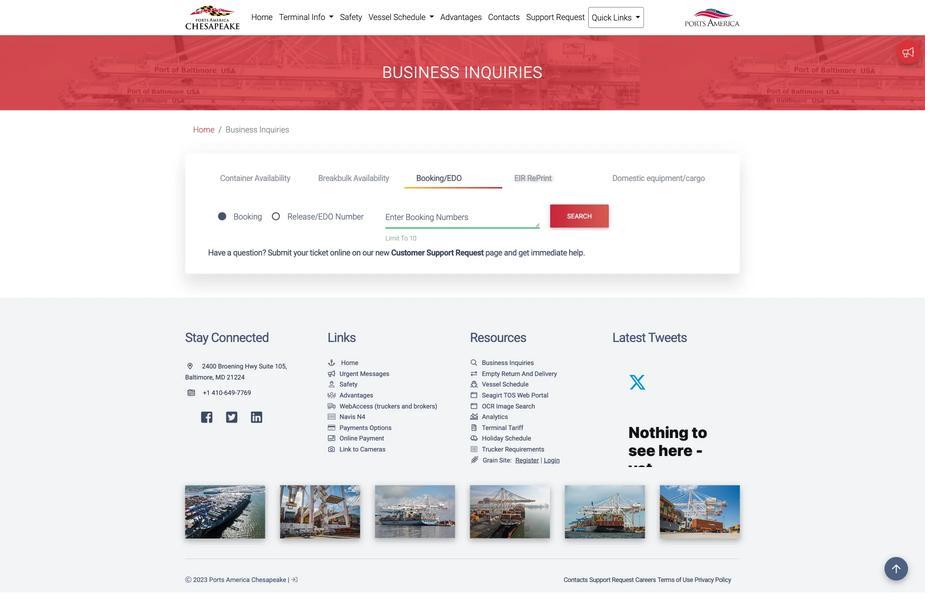 Task type: vqa. For each thing, say whether or not it's contained in the screenshot.
"cargo-"
no



Task type: describe. For each thing, give the bounding box(es) containing it.
cameras
[[361, 446, 386, 453]]

support request
[[527, 12, 585, 22]]

Enter Booking Numbers text field
[[386, 211, 540, 228]]

eir
[[515, 173, 526, 183]]

0 horizontal spatial home
[[193, 125, 215, 135]]

domestic
[[613, 173, 645, 183]]

0 vertical spatial business
[[383, 63, 460, 82]]

schedule for the ship image
[[503, 381, 529, 388]]

1 vertical spatial vessel
[[482, 381, 501, 388]]

schedule for bells icon
[[505, 435, 532, 442]]

domestic equipment/cargo
[[613, 173, 706, 183]]

page
[[486, 248, 503, 258]]

submit
[[268, 248, 292, 258]]

1 vertical spatial advantages link
[[328, 392, 374, 399]]

options
[[370, 424, 392, 431]]

analytics link
[[470, 413, 509, 421]]

home link for urgent messages link
[[328, 359, 359, 367]]

credit card image
[[328, 424, 336, 431]]

register
[[516, 456, 539, 464]]

booking/edo link
[[405, 169, 503, 189]]

+1
[[203, 389, 210, 397]]

bullhorn image
[[328, 370, 336, 377]]

webaccess
[[340, 402, 373, 410]]

america
[[226, 576, 250, 584]]

2 vertical spatial request
[[612, 576, 634, 584]]

navis
[[340, 413, 356, 421]]

browser image
[[470, 403, 478, 409]]

payments
[[340, 424, 368, 431]]

trucker requirements link
[[470, 446, 545, 453]]

baltimore,
[[185, 373, 214, 381]]

broening
[[218, 363, 244, 370]]

0 vertical spatial business inquiries
[[383, 63, 543, 82]]

immediate
[[531, 248, 568, 258]]

1 horizontal spatial request
[[557, 12, 585, 22]]

ship image
[[470, 381, 478, 388]]

1 vertical spatial support request link
[[589, 571, 635, 589]]

online
[[340, 435, 358, 442]]

reprint
[[528, 173, 552, 183]]

chesapeake
[[252, 576, 286, 584]]

online payment
[[340, 435, 385, 442]]

1 horizontal spatial and
[[504, 248, 517, 258]]

0 vertical spatial advantages link
[[438, 7, 485, 27]]

latest
[[613, 330, 646, 345]]

privacy policy link
[[694, 571, 733, 589]]

1 horizontal spatial vessel schedule
[[482, 381, 529, 388]]

seagirt
[[482, 392, 503, 399]]

linkedin image
[[251, 411, 262, 424]]

0 horizontal spatial booking
[[234, 212, 262, 221]]

payments options
[[340, 424, 392, 431]]

container
[[220, 173, 253, 183]]

contacts for contacts
[[489, 12, 520, 22]]

0 vertical spatial home
[[252, 12, 273, 22]]

breakbulk
[[319, 173, 352, 183]]

21224
[[227, 373, 245, 381]]

tos
[[504, 392, 516, 399]]

410-
[[212, 389, 224, 397]]

search image
[[470, 360, 478, 366]]

terminal tariff
[[482, 424, 524, 431]]

1 vertical spatial business inquiries
[[226, 125, 289, 135]]

safety link for the terminal info link
[[337, 7, 366, 27]]

0 horizontal spatial vessel schedule link
[[366, 7, 438, 27]]

ocr
[[482, 402, 495, 410]]

register link
[[514, 456, 539, 464]]

navis n4
[[340, 413, 366, 421]]

7769
[[237, 389, 251, 397]]

to
[[401, 234, 408, 242]]

urgent messages link
[[328, 370, 390, 377]]

quick
[[592, 13, 612, 22]]

limit to 10
[[386, 234, 417, 242]]

1 vertical spatial inquiries
[[260, 125, 289, 135]]

2 vertical spatial inquiries
[[510, 359, 534, 367]]

quick links link
[[589, 7, 645, 28]]

1 vertical spatial links
[[328, 330, 356, 345]]

webaccess (truckers and brokers)
[[340, 402, 438, 410]]

truck container image
[[328, 403, 336, 409]]

use
[[683, 576, 694, 584]]

numbers
[[436, 212, 469, 222]]

enter booking numbers
[[386, 212, 469, 222]]

stay
[[185, 330, 208, 345]]

delivery
[[535, 370, 558, 377]]

hwy
[[245, 363, 258, 370]]

grain site: register | login
[[483, 456, 560, 464]]

ports
[[209, 576, 225, 584]]

question?
[[233, 248, 266, 258]]

vessel schedule inside vessel schedule link
[[369, 12, 428, 22]]

link to cameras link
[[328, 446, 386, 453]]

eir reprint link
[[503, 169, 601, 187]]

domestic equipment/cargo link
[[601, 169, 718, 187]]

availability for container availability
[[255, 173, 291, 183]]

brokers)
[[414, 402, 438, 410]]

ticket
[[310, 248, 329, 258]]

seagirt tos web portal link
[[470, 392, 549, 399]]

search inside button
[[568, 212, 592, 220]]

twitter square image
[[226, 411, 238, 424]]

info
[[312, 12, 326, 22]]

2400 broening hwy suite 105, baltimore, md 21224
[[185, 363, 287, 381]]

booking/edo
[[417, 173, 462, 183]]

sign in image
[[291, 577, 298, 583]]

enter
[[386, 212, 404, 222]]

0 vertical spatial vessel
[[369, 12, 392, 22]]

on
[[352, 248, 361, 258]]

2 vertical spatial support
[[590, 576, 611, 584]]

requirements
[[505, 446, 545, 453]]

analytics image
[[470, 414, 478, 420]]

1 vertical spatial safety
[[340, 381, 358, 388]]

0 vertical spatial safety
[[340, 12, 363, 22]]

facebook square image
[[201, 411, 213, 424]]

resources
[[470, 330, 527, 345]]

link
[[340, 446, 352, 453]]

2 vertical spatial business inquiries
[[482, 359, 534, 367]]

2 vertical spatial business
[[482, 359, 508, 367]]

get
[[519, 248, 530, 258]]

1 horizontal spatial booking
[[406, 212, 434, 222]]

camera image
[[328, 446, 336, 452]]

holiday schedule
[[482, 435, 532, 442]]

urgent messages
[[340, 370, 390, 377]]

0 vertical spatial contacts link
[[485, 7, 524, 27]]

0 vertical spatial support
[[527, 12, 555, 22]]

2023 ports america chesapeake |
[[192, 576, 291, 584]]



Task type: locate. For each thing, give the bounding box(es) containing it.
support request link left careers
[[589, 571, 635, 589]]

1 horizontal spatial advantages link
[[438, 7, 485, 27]]

1 availability from the left
[[255, 173, 291, 183]]

have a question? submit your ticket online on our new customer support request page and get immediate help.
[[208, 248, 586, 258]]

safety link for urgent messages link
[[328, 381, 358, 388]]

list alt image
[[470, 446, 478, 452]]

advantages
[[441, 12, 482, 22], [340, 392, 374, 399]]

+1 410-649-7769 link
[[185, 389, 251, 397]]

10
[[410, 234, 417, 242]]

0 horizontal spatial terminal
[[279, 12, 310, 22]]

0 horizontal spatial search
[[516, 402, 536, 410]]

support request link
[[524, 7, 589, 27], [589, 571, 635, 589]]

online
[[330, 248, 351, 258]]

0 vertical spatial support request link
[[524, 7, 589, 27]]

1 horizontal spatial support
[[527, 12, 555, 22]]

inquiries
[[465, 63, 543, 82], [260, 125, 289, 135], [510, 359, 534, 367]]

1 vertical spatial search
[[516, 402, 536, 410]]

search up the help.
[[568, 212, 592, 220]]

booking up question?
[[234, 212, 262, 221]]

1 vertical spatial contacts link
[[563, 571, 589, 589]]

0 horizontal spatial contacts link
[[485, 7, 524, 27]]

a
[[227, 248, 232, 258]]

1 horizontal spatial advantages
[[441, 12, 482, 22]]

0 vertical spatial vessel schedule
[[369, 12, 428, 22]]

0 vertical spatial inquiries
[[465, 63, 543, 82]]

availability right the breakbulk at the left top
[[354, 173, 389, 183]]

| left login link
[[541, 456, 543, 464]]

1 vertical spatial safety link
[[328, 381, 358, 388]]

search button
[[551, 205, 610, 228]]

1 vertical spatial and
[[402, 402, 413, 410]]

terminal for terminal tariff
[[482, 424, 507, 431]]

safety link right info
[[337, 7, 366, 27]]

vessel
[[369, 12, 392, 22], [482, 381, 501, 388]]

1 horizontal spatial vessel schedule link
[[470, 381, 529, 388]]

1 horizontal spatial support request link
[[589, 571, 635, 589]]

stay connected
[[185, 330, 269, 345]]

0 vertical spatial home link
[[248, 7, 276, 27]]

schedule
[[394, 12, 426, 22], [503, 381, 529, 388], [505, 435, 532, 442]]

copyright image
[[185, 577, 192, 583]]

2 horizontal spatial home
[[341, 359, 359, 367]]

request left the page
[[456, 248, 484, 258]]

messages
[[360, 370, 390, 377]]

2 vertical spatial schedule
[[505, 435, 532, 442]]

0 horizontal spatial contacts
[[489, 12, 520, 22]]

privacy
[[695, 576, 714, 584]]

login
[[544, 456, 560, 464]]

eir reprint
[[515, 173, 552, 183]]

payment
[[359, 435, 385, 442]]

2 horizontal spatial request
[[612, 576, 634, 584]]

phone office image
[[188, 390, 203, 396]]

1 horizontal spatial links
[[614, 13, 632, 22]]

0 vertical spatial safety link
[[337, 7, 366, 27]]

|
[[541, 456, 543, 464], [288, 576, 290, 584]]

safety
[[340, 12, 363, 22], [340, 381, 358, 388]]

0 horizontal spatial and
[[402, 402, 413, 410]]

1 vertical spatial advantages
[[340, 392, 374, 399]]

exchange image
[[470, 370, 478, 377]]

links right "quick"
[[614, 13, 632, 22]]

safety link
[[337, 7, 366, 27], [328, 381, 358, 388]]

contacts for contacts support request careers terms of use privacy policy
[[564, 576, 588, 584]]

seagirt tos web portal
[[482, 392, 549, 399]]

user hard hat image
[[328, 381, 336, 388]]

container availability link
[[208, 169, 307, 187]]

(truckers
[[375, 402, 400, 410]]

0 horizontal spatial home link
[[193, 125, 215, 135]]

terminal info
[[279, 12, 327, 22]]

availability for breakbulk availability
[[354, 173, 389, 183]]

release/edo number
[[288, 212, 364, 221]]

0 horizontal spatial vessel
[[369, 12, 392, 22]]

safety link down urgent
[[328, 381, 358, 388]]

0 horizontal spatial support request link
[[524, 7, 589, 27]]

breakbulk availability link
[[307, 169, 405, 187]]

0 horizontal spatial support
[[427, 248, 454, 258]]

1 horizontal spatial availability
[[354, 173, 389, 183]]

1 horizontal spatial contacts link
[[563, 571, 589, 589]]

trucker
[[482, 446, 504, 453]]

careers link
[[635, 571, 657, 589]]

ocr image search link
[[470, 402, 536, 410]]

0 vertical spatial advantages
[[441, 12, 482, 22]]

0 horizontal spatial |
[[288, 576, 290, 584]]

map marker alt image
[[188, 363, 201, 370]]

contacts
[[489, 12, 520, 22], [564, 576, 588, 584]]

1 vertical spatial terminal
[[482, 424, 507, 431]]

terminal left info
[[279, 12, 310, 22]]

vessel schedule
[[369, 12, 428, 22], [482, 381, 529, 388]]

file invoice image
[[470, 424, 478, 431]]

anchor image
[[328, 360, 336, 366]]

credit card front image
[[328, 435, 336, 442]]

hand receiving image
[[328, 392, 336, 398]]

container storage image
[[328, 414, 336, 420]]

1 vertical spatial vessel schedule link
[[470, 381, 529, 388]]

0 horizontal spatial business
[[226, 125, 258, 135]]

contacts support request careers terms of use privacy policy
[[564, 576, 732, 584]]

0 horizontal spatial advantages
[[340, 392, 374, 399]]

advantages link
[[438, 7, 485, 27], [328, 392, 374, 399]]

and left the get
[[504, 248, 517, 258]]

0 vertical spatial search
[[568, 212, 592, 220]]

1 vertical spatial schedule
[[503, 381, 529, 388]]

links up anchor image
[[328, 330, 356, 345]]

tariff
[[509, 424, 524, 431]]

return
[[502, 370, 521, 377]]

649-
[[224, 389, 237, 397]]

booking up '10'
[[406, 212, 434, 222]]

2 vertical spatial home link
[[328, 359, 359, 367]]

new
[[376, 248, 390, 258]]

0 vertical spatial terminal
[[279, 12, 310, 22]]

release/edo
[[288, 212, 334, 221]]

terminal for terminal info
[[279, 12, 310, 22]]

support request link left "quick"
[[524, 7, 589, 27]]

browser image
[[470, 392, 478, 398]]

0 horizontal spatial request
[[456, 248, 484, 258]]

tweets
[[649, 330, 688, 345]]

of
[[676, 576, 682, 584]]

home link for the terminal info link
[[248, 7, 276, 27]]

n4
[[357, 413, 366, 421]]

0 vertical spatial request
[[557, 12, 585, 22]]

105,
[[275, 363, 287, 370]]

1 vertical spatial home
[[193, 125, 215, 135]]

search down web
[[516, 402, 536, 410]]

site:
[[500, 456, 512, 464]]

and left brokers)
[[402, 402, 413, 410]]

empty return and delivery link
[[470, 370, 558, 377]]

0 vertical spatial links
[[614, 13, 632, 22]]

1 horizontal spatial search
[[568, 212, 592, 220]]

2400
[[202, 363, 217, 370]]

webaccess (truckers and brokers) link
[[328, 402, 438, 410]]

2 horizontal spatial home link
[[328, 359, 359, 367]]

wheat image
[[470, 456, 479, 464]]

links
[[614, 13, 632, 22], [328, 330, 356, 345]]

| left sign in image
[[288, 576, 290, 584]]

terminal tariff link
[[470, 424, 524, 431]]

holiday
[[482, 435, 504, 442]]

search
[[568, 212, 592, 220], [516, 402, 536, 410]]

0 horizontal spatial links
[[328, 330, 356, 345]]

1 horizontal spatial business
[[383, 63, 460, 82]]

empty
[[482, 370, 500, 377]]

policy
[[716, 576, 732, 584]]

0 vertical spatial schedule
[[394, 12, 426, 22]]

limit
[[386, 234, 400, 242]]

safety right info
[[340, 12, 363, 22]]

request left careers
[[612, 576, 634, 584]]

2400 broening hwy suite 105, baltimore, md 21224 link
[[185, 363, 287, 381]]

bells image
[[470, 435, 478, 442]]

request left "quick"
[[557, 12, 585, 22]]

customer support request link
[[391, 248, 484, 258]]

our
[[363, 248, 374, 258]]

image
[[497, 402, 514, 410]]

0 vertical spatial vessel schedule link
[[366, 7, 438, 27]]

1 vertical spatial vessel schedule
[[482, 381, 529, 388]]

links inside quick links link
[[614, 13, 632, 22]]

1 horizontal spatial |
[[541, 456, 543, 464]]

2 horizontal spatial business
[[482, 359, 508, 367]]

support
[[527, 12, 555, 22], [427, 248, 454, 258], [590, 576, 611, 584]]

1 horizontal spatial home
[[252, 12, 273, 22]]

0 vertical spatial and
[[504, 248, 517, 258]]

0 horizontal spatial vessel schedule
[[369, 12, 428, 22]]

customer
[[391, 248, 425, 258]]

terminal info link
[[276, 7, 337, 27]]

1 horizontal spatial contacts
[[564, 576, 588, 584]]

1 horizontal spatial terminal
[[482, 424, 507, 431]]

0 vertical spatial |
[[541, 456, 543, 464]]

0 horizontal spatial availability
[[255, 173, 291, 183]]

request
[[557, 12, 585, 22], [456, 248, 484, 258], [612, 576, 634, 584]]

2 vertical spatial home
[[341, 359, 359, 367]]

go to top image
[[885, 557, 909, 581]]

grain
[[483, 456, 498, 464]]

web
[[518, 392, 530, 399]]

and
[[522, 370, 534, 377]]

1 vertical spatial business
[[226, 125, 258, 135]]

terms
[[658, 576, 675, 584]]

safety down urgent
[[340, 381, 358, 388]]

trucker requirements
[[482, 446, 545, 453]]

1 horizontal spatial home link
[[248, 7, 276, 27]]

equipment/cargo
[[647, 173, 706, 183]]

0 horizontal spatial advantages link
[[328, 392, 374, 399]]

1 horizontal spatial vessel
[[482, 381, 501, 388]]

urgent
[[340, 370, 359, 377]]

suite
[[259, 363, 273, 370]]

your
[[294, 248, 308, 258]]

vessel schedule link
[[366, 7, 438, 27], [470, 381, 529, 388]]

2 horizontal spatial support
[[590, 576, 611, 584]]

availability right container
[[255, 173, 291, 183]]

1 vertical spatial contacts
[[564, 576, 588, 584]]

2 availability from the left
[[354, 173, 389, 183]]

0 vertical spatial contacts
[[489, 12, 520, 22]]

1 vertical spatial |
[[288, 576, 290, 584]]

quick links
[[592, 13, 634, 22]]

help.
[[569, 248, 586, 258]]

1 vertical spatial request
[[456, 248, 484, 258]]

container availability
[[220, 173, 291, 183]]

1 vertical spatial support
[[427, 248, 454, 258]]

terminal down analytics
[[482, 424, 507, 431]]

1 vertical spatial home link
[[193, 125, 215, 135]]



